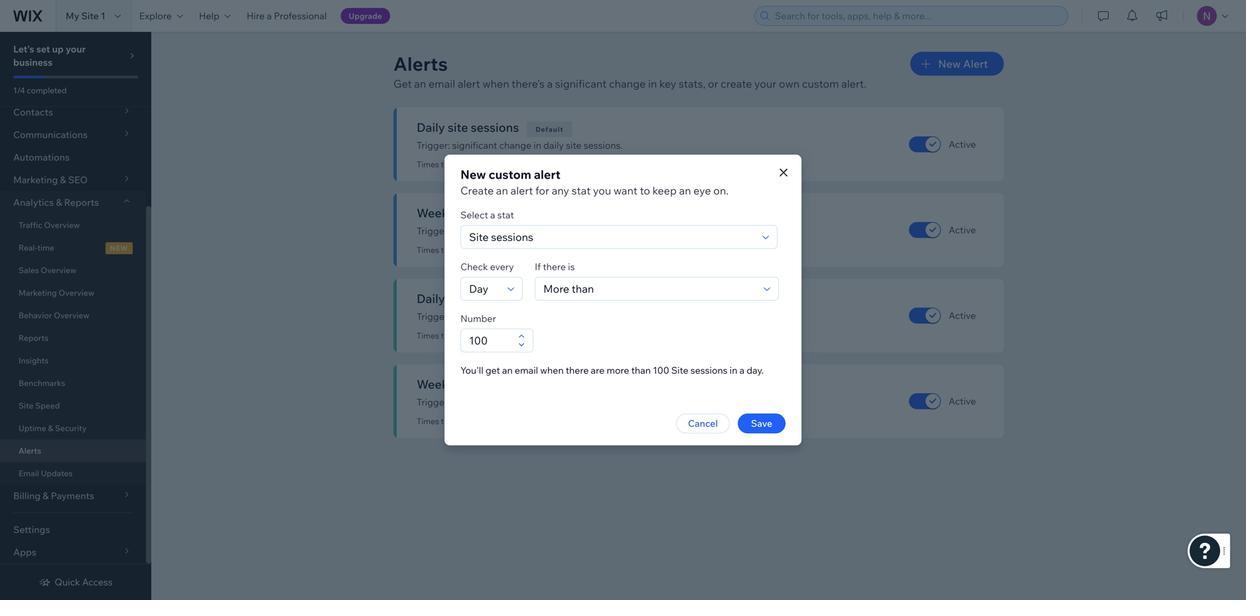 Task type: describe. For each thing, give the bounding box(es) containing it.
check every
[[461, 261, 514, 272]]

weekly total sales trigger: significant change in weekly total sales.
[[417, 377, 622, 408]]

sales overview link
[[0, 259, 146, 281]]

access
[[82, 576, 113, 588]]

behavior overview link
[[0, 304, 146, 327]]

sales for weekly
[[489, 377, 518, 392]]

significant inside the alerts get an email alert when there's a significant change in key stats, or create your own custom alert.
[[555, 77, 607, 90]]

for
[[536, 184, 550, 197]]

a left day.
[[740, 364, 745, 376]]

in inside 'weekly total sales trigger: significant change in weekly total sales.'
[[534, 396, 542, 408]]

hire
[[247, 10, 265, 22]]

marketing overview link
[[0, 281, 146, 304]]

change inside 'weekly total sales trigger: significant change in weekly total sales.'
[[500, 396, 532, 408]]

completed
[[27, 85, 67, 95]]

times triggered: never triggered for trigger: significant change in weekly site sessions.
[[417, 245, 537, 255]]

1/4 completed
[[13, 85, 67, 95]]

daily for sales
[[544, 311, 564, 322]]

get
[[486, 364, 500, 376]]

alerts for alerts
[[19, 446, 41, 456]]

times triggered: never triggered for trigger: significant change in daily total sales.
[[417, 331, 537, 341]]

alert.
[[842, 77, 867, 90]]

never for trigger: significant change in daily total sales.
[[480, 331, 501, 341]]

you'll
[[461, 364, 484, 376]]

times for trigger: significant change in daily site sessions.
[[417, 159, 439, 169]]

active for trigger: significant change in weekly site sessions.
[[949, 224, 976, 236]]

2 horizontal spatial alert
[[534, 167, 561, 182]]

significant down the daily site sessions
[[452, 139, 497, 151]]

triggered for trigger: significant change in daily site sessions.
[[502, 159, 537, 169]]

day.
[[747, 364, 764, 376]]

select a stat
[[461, 209, 514, 221]]

1 horizontal spatial when
[[540, 364, 564, 376]]

alerts for alerts get an email alert when there's a significant change in key stats, or create your own custom alert.
[[394, 52, 448, 75]]

there's
[[512, 77, 545, 90]]

trigger: significant change in daily site sessions.
[[417, 139, 623, 151]]

in inside weekly site sessions trigger: significant change in weekly site sessions.
[[534, 225, 542, 237]]

weekly for sales
[[544, 396, 574, 408]]

stats,
[[679, 77, 706, 90]]

1
[[101, 10, 105, 22]]

alerts get an email alert when there's a significant change in key stats, or create your own custom alert.
[[394, 52, 867, 90]]

quick access button
[[39, 576, 113, 588]]

email updates
[[19, 468, 73, 478]]

more
[[607, 364, 629, 376]]

uptime & security
[[19, 423, 87, 433]]

triggered for trigger: significant change in daily total sales.
[[502, 331, 537, 341]]

let's set up your business
[[13, 43, 86, 68]]

sales. inside 'weekly total sales trigger: significant change in weekly total sales.'
[[598, 396, 622, 408]]

triggered for trigger: significant change in weekly total sales.
[[502, 416, 537, 426]]

0 vertical spatial there
[[543, 261, 566, 272]]

keep
[[653, 184, 677, 197]]

analytics & reports
[[13, 196, 99, 208]]

sales
[[19, 265, 39, 275]]

behavior overview
[[19, 310, 89, 320]]

site speed link
[[0, 394, 146, 417]]

save button
[[738, 414, 786, 433]]

alert inside the alerts get an email alert when there's a significant change in key stats, or create your own custom alert.
[[458, 77, 480, 90]]

times triggered: never triggered for trigger: significant change in daily site sessions.
[[417, 159, 537, 169]]

insights
[[19, 355, 49, 365]]

& for reports
[[56, 196, 62, 208]]

get
[[394, 77, 412, 90]]

0 horizontal spatial stat
[[498, 209, 514, 221]]

traffic overview link
[[0, 214, 146, 236]]

alerts link
[[0, 439, 146, 462]]

overview for marketing overview
[[59, 288, 94, 298]]

triggered: for trigger: significant change in weekly total sales.
[[441, 416, 478, 426]]

reports inside popup button
[[64, 196, 99, 208]]

0 vertical spatial sessions.
[[584, 139, 623, 151]]

new alert button
[[911, 52, 1004, 76]]

help button
[[191, 0, 239, 32]]

significant down "daily total sales" on the left
[[452, 311, 497, 322]]

reports link
[[0, 327, 146, 349]]

times triggered: never triggered for trigger: significant change in weekly total sales.
[[417, 416, 537, 426]]

site inside sidebar element
[[19, 401, 34, 411]]

my site 1
[[66, 10, 105, 22]]

triggered for trigger: significant change in weekly site sessions.
[[502, 245, 537, 255]]

email
[[19, 468, 39, 478]]

triggered: for trigger: significant change in daily total sales.
[[441, 331, 478, 341]]

to
[[640, 184, 650, 197]]

own
[[779, 77, 800, 90]]

new
[[110, 244, 128, 252]]

stat inside new custom alert create an alert for any stat you want to keep an eye on.
[[572, 184, 591, 197]]

0 vertical spatial sales.
[[588, 311, 612, 322]]

new custom alert create an alert for any stat you want to keep an eye on.
[[461, 167, 729, 197]]

trigger: significant change in daily total sales.
[[417, 311, 612, 322]]

your inside "let's set up your business"
[[66, 43, 86, 55]]

site speed
[[19, 401, 60, 411]]

custom inside new custom alert create an alert for any stat you want to keep an eye on.
[[489, 167, 531, 182]]

100
[[653, 364, 670, 376]]

email updates link
[[0, 462, 146, 485]]

sales for daily
[[476, 291, 505, 306]]

number
[[461, 313, 496, 324]]

speed
[[35, 401, 60, 411]]

new alert
[[939, 57, 988, 70]]

upgrade
[[349, 11, 382, 21]]

set
[[36, 43, 50, 55]]

a inside the alerts get an email alert when there's a significant change in key stats, or create your own custom alert.
[[547, 77, 553, 90]]

or
[[708, 77, 719, 90]]

3 trigger: from the top
[[417, 311, 450, 322]]

change inside weekly site sessions trigger: significant change in weekly site sessions.
[[500, 225, 532, 237]]

trigger: inside weekly site sessions trigger: significant change in weekly site sessions.
[[417, 225, 450, 237]]

overview for sales overview
[[41, 265, 76, 275]]

sessions for weekly
[[484, 205, 532, 220]]

active for trigger: significant change in daily site sessions.
[[949, 138, 976, 150]]

total up number
[[448, 291, 474, 306]]

daily for sessions
[[544, 139, 564, 151]]

want
[[614, 184, 638, 197]]

significant inside 'weekly total sales trigger: significant change in weekly total sales.'
[[452, 396, 497, 408]]

new for alert
[[939, 57, 961, 70]]

business
[[13, 56, 53, 68]]

total down are
[[576, 396, 595, 408]]

daily total sales
[[417, 291, 505, 306]]

daily site sessions
[[417, 120, 519, 135]]

Number text field
[[465, 329, 514, 352]]

settings link
[[0, 518, 146, 541]]

trigger: inside 'weekly total sales trigger: significant change in weekly total sales.'
[[417, 396, 450, 408]]

analytics & reports button
[[0, 191, 146, 214]]

times for trigger: significant change in weekly site sessions.
[[417, 245, 439, 255]]

benchmarks
[[19, 378, 65, 388]]

If there is field
[[540, 277, 760, 300]]

when inside the alerts get an email alert when there's a significant change in key stats, or create your own custom alert.
[[483, 77, 510, 90]]

my
[[66, 10, 79, 22]]

2 vertical spatial alert
[[511, 184, 533, 197]]

1/4
[[13, 85, 25, 95]]

1 vertical spatial site
[[672, 364, 689, 376]]



Task type: vqa. For each thing, say whether or not it's contained in the screenshot.
Daily total sales
yes



Task type: locate. For each thing, give the bounding box(es) containing it.
sales inside 'weekly total sales trigger: significant change in weekly total sales.'
[[489, 377, 518, 392]]

if there is
[[535, 261, 575, 272]]

0 horizontal spatial alerts
[[19, 446, 41, 456]]

new left alert
[[939, 57, 961, 70]]

1 vertical spatial email
[[515, 364, 538, 376]]

create
[[461, 184, 494, 197]]

weekly for weekly total sales
[[417, 377, 458, 392]]

overview up marketing overview
[[41, 265, 76, 275]]

weekly for sessions
[[544, 225, 574, 237]]

custom inside the alerts get an email alert when there's a significant change in key stats, or create your own custom alert.
[[802, 77, 839, 90]]

daily for daily total sales
[[417, 291, 445, 306]]

1 vertical spatial there
[[566, 364, 589, 376]]

active for trigger: significant change in daily total sales.
[[949, 310, 976, 321]]

1 horizontal spatial alert
[[511, 184, 533, 197]]

2 times from the top
[[417, 245, 439, 255]]

3 triggered from the top
[[502, 331, 537, 341]]

marketing overview
[[19, 288, 94, 298]]

a right hire
[[267, 10, 272, 22]]

daily
[[417, 120, 445, 135], [417, 291, 445, 306]]

1 vertical spatial when
[[540, 364, 564, 376]]

1 never from the top
[[480, 159, 501, 169]]

2 triggered from the top
[[502, 245, 537, 255]]

1 weekly from the top
[[544, 225, 574, 237]]

overview down marketing overview link
[[54, 310, 89, 320]]

1 horizontal spatial new
[[939, 57, 961, 70]]

1 horizontal spatial custom
[[802, 77, 839, 90]]

sessions
[[471, 120, 519, 135], [484, 205, 532, 220], [691, 364, 728, 376]]

active for trigger: significant change in weekly total sales.
[[949, 395, 976, 407]]

1 horizontal spatial stat
[[572, 184, 591, 197]]

sessions inside weekly site sessions trigger: significant change in weekly site sessions.
[[484, 205, 532, 220]]

you
[[593, 184, 611, 197]]

check
[[461, 261, 488, 272]]

weekly inside 'weekly total sales trigger: significant change in weekly total sales.'
[[417, 377, 458, 392]]

email up 'weekly total sales trigger: significant change in weekly total sales.'
[[515, 364, 538, 376]]

email inside the alerts get an email alert when there's a significant change in key stats, or create your own custom alert.
[[429, 77, 455, 90]]

3 times triggered: never triggered from the top
[[417, 331, 537, 341]]

Select a stat field
[[465, 226, 759, 248]]

sessions left day.
[[691, 364, 728, 376]]

3 triggered: from the top
[[441, 331, 478, 341]]

sales overview
[[19, 265, 76, 275]]

2 horizontal spatial site
[[672, 364, 689, 376]]

1 weekly from the top
[[417, 205, 458, 220]]

never for trigger: significant change in weekly site sessions.
[[480, 245, 501, 255]]

& right uptime
[[48, 423, 53, 433]]

2 vertical spatial site
[[19, 401, 34, 411]]

1 vertical spatial sessions.
[[594, 225, 633, 237]]

weekly inside weekly site sessions trigger: significant change in weekly site sessions.
[[417, 205, 458, 220]]

2 vertical spatial sessions
[[691, 364, 728, 376]]

1 daily from the top
[[417, 120, 445, 135]]

4 triggered: from the top
[[441, 416, 478, 426]]

eye
[[694, 184, 711, 197]]

1 daily from the top
[[544, 139, 564, 151]]

1 horizontal spatial email
[[515, 364, 538, 376]]

0 horizontal spatial custom
[[489, 167, 531, 182]]

traffic overview
[[19, 220, 80, 230]]

weekly inside weekly site sessions trigger: significant change in weekly site sessions.
[[544, 225, 574, 237]]

site left "1"
[[81, 10, 99, 22]]

change down the daily site sessions
[[500, 139, 532, 151]]

weekly for weekly site sessions
[[417, 205, 458, 220]]

email for you'll
[[515, 364, 538, 376]]

you'll get an email when there are more than 100 site sessions in a day.
[[461, 364, 764, 376]]

daily down if there is
[[544, 311, 564, 322]]

weekly down you'll get an email when there are more than 100 site sessions in a day.
[[544, 396, 574, 408]]

weekly site sessions trigger: significant change in weekly site sessions.
[[417, 205, 633, 237]]

4 active from the top
[[949, 395, 976, 407]]

in
[[648, 77, 657, 90], [534, 139, 542, 151], [534, 225, 542, 237], [534, 311, 542, 322], [730, 364, 738, 376], [534, 396, 542, 408]]

& up the traffic overview
[[56, 196, 62, 208]]

1 vertical spatial custom
[[489, 167, 531, 182]]

triggered: down you'll
[[441, 416, 478, 426]]

1 vertical spatial sales
[[489, 377, 518, 392]]

triggered: up check
[[441, 245, 478, 255]]

2 weekly from the top
[[417, 377, 458, 392]]

a
[[267, 10, 272, 22], [547, 77, 553, 90], [490, 209, 495, 221], [740, 364, 745, 376]]

1 vertical spatial reports
[[19, 333, 48, 343]]

0 vertical spatial daily
[[417, 120, 445, 135]]

sessions for daily
[[471, 120, 519, 135]]

2 active from the top
[[949, 224, 976, 236]]

sessions up trigger: significant change in daily site sessions.
[[471, 120, 519, 135]]

4 trigger: from the top
[[417, 396, 450, 408]]

marketing
[[19, 288, 57, 298]]

0 vertical spatial daily
[[544, 139, 564, 151]]

explore
[[139, 10, 172, 22]]

change up 'number' text box
[[500, 311, 532, 322]]

alerts up get
[[394, 52, 448, 75]]

email right get
[[429, 77, 455, 90]]

reports
[[64, 196, 99, 208], [19, 333, 48, 343]]

sales. up are
[[588, 311, 612, 322]]

triggered: down number
[[441, 331, 478, 341]]

times for trigger: significant change in daily total sales.
[[417, 331, 439, 341]]

never down number
[[480, 331, 501, 341]]

sales down get
[[489, 377, 518, 392]]

custom down trigger: significant change in daily site sessions.
[[489, 167, 531, 182]]

reports up insights
[[19, 333, 48, 343]]

hire a professional link
[[239, 0, 335, 32]]

select
[[461, 209, 488, 221]]

triggered up every
[[502, 245, 537, 255]]

1 horizontal spatial your
[[755, 77, 777, 90]]

your
[[66, 43, 86, 55], [755, 77, 777, 90]]

email
[[429, 77, 455, 90], [515, 364, 538, 376]]

0 horizontal spatial &
[[48, 423, 53, 433]]

weekly
[[544, 225, 574, 237], [544, 396, 574, 408]]

automations link
[[0, 146, 146, 169]]

real-
[[19, 243, 37, 253]]

alert up the for
[[534, 167, 561, 182]]

quick access
[[55, 576, 113, 588]]

there left are
[[566, 364, 589, 376]]

on.
[[714, 184, 729, 197]]

alert left the for
[[511, 184, 533, 197]]

default
[[536, 125, 564, 133], [521, 296, 549, 305]]

0 vertical spatial weekly
[[417, 205, 458, 220]]

4 triggered from the top
[[502, 416, 537, 426]]

sales.
[[588, 311, 612, 322], [598, 396, 622, 408]]

uptime
[[19, 423, 46, 433]]

key
[[660, 77, 677, 90]]

0 horizontal spatial email
[[429, 77, 455, 90]]

sessions. down you
[[594, 225, 633, 237]]

stat right the any
[[572, 184, 591, 197]]

your inside the alerts get an email alert when there's a significant change in key stats, or create your own custom alert.
[[755, 77, 777, 90]]

daily up the any
[[544, 139, 564, 151]]

1 trigger: from the top
[[417, 139, 450, 151]]

0 vertical spatial &
[[56, 196, 62, 208]]

sessions. up new custom alert create an alert for any stat you want to keep an eye on.
[[584, 139, 623, 151]]

when up 'weekly total sales trigger: significant change in weekly total sales.'
[[540, 364, 564, 376]]

1 vertical spatial stat
[[498, 209, 514, 221]]

a right select
[[490, 209, 495, 221]]

stat right select
[[498, 209, 514, 221]]

create
[[721, 77, 752, 90]]

times for trigger: significant change in weekly total sales.
[[417, 416, 439, 426]]

1 vertical spatial new
[[461, 167, 486, 182]]

times triggered: never triggered down 'weekly total sales trigger: significant change in weekly total sales.'
[[417, 416, 537, 426]]

time
[[37, 243, 54, 253]]

site
[[81, 10, 99, 22], [672, 364, 689, 376], [19, 401, 34, 411]]

traffic
[[19, 220, 42, 230]]

automations
[[13, 151, 70, 163]]

times triggered: never triggered up check
[[417, 245, 537, 255]]

a right there's in the top of the page
[[547, 77, 553, 90]]

change left key
[[609, 77, 646, 90]]

4 times from the top
[[417, 416, 439, 426]]

0 horizontal spatial alert
[[458, 77, 480, 90]]

triggered: for trigger: significant change in weekly site sessions.
[[441, 245, 478, 255]]

0 vertical spatial new
[[939, 57, 961, 70]]

1 vertical spatial default
[[521, 296, 549, 305]]

3 times from the top
[[417, 331, 439, 341]]

0 vertical spatial stat
[[572, 184, 591, 197]]

weekly inside 'weekly total sales trigger: significant change in weekly total sales.'
[[544, 396, 574, 408]]

triggered: up create
[[441, 159, 478, 169]]

upgrade button
[[341, 8, 390, 24]]

&
[[56, 196, 62, 208], [48, 423, 53, 433]]

your right up
[[66, 43, 86, 55]]

0 horizontal spatial your
[[66, 43, 86, 55]]

daily for daily site sessions
[[417, 120, 445, 135]]

let's
[[13, 43, 34, 55]]

1 horizontal spatial reports
[[64, 196, 99, 208]]

default for daily site sessions
[[536, 125, 564, 133]]

times triggered: never triggered down number
[[417, 331, 537, 341]]

2 trigger: from the top
[[417, 225, 450, 237]]

0 vertical spatial sessions
[[471, 120, 519, 135]]

0 vertical spatial custom
[[802, 77, 839, 90]]

Check every field
[[465, 277, 504, 300]]

3 never from the top
[[480, 331, 501, 341]]

total down is
[[566, 311, 586, 322]]

sales. down you'll get an email when there are more than 100 site sessions in a day.
[[598, 396, 622, 408]]

Search for tools, apps, help & more... field
[[771, 7, 1064, 25]]

alerts inside the alerts get an email alert when there's a significant change in key stats, or create your own custom alert.
[[394, 52, 448, 75]]

alerts inside sidebar element
[[19, 446, 41, 456]]

new up create
[[461, 167, 486, 182]]

insights link
[[0, 349, 146, 372]]

0 vertical spatial weekly
[[544, 225, 574, 237]]

default for daily total sales
[[521, 296, 549, 305]]

0 horizontal spatial when
[[483, 77, 510, 90]]

1 vertical spatial alert
[[534, 167, 561, 182]]

1 vertical spatial daily
[[417, 291, 445, 306]]

1 horizontal spatial site
[[81, 10, 99, 22]]

sales up number
[[476, 291, 505, 306]]

2 times triggered: never triggered from the top
[[417, 245, 537, 255]]

2 daily from the top
[[417, 291, 445, 306]]

4 never from the top
[[480, 416, 501, 426]]

significant right there's in the top of the page
[[555, 77, 607, 90]]

2 daily from the top
[[544, 311, 564, 322]]

3 active from the top
[[949, 310, 976, 321]]

cancel
[[688, 418, 718, 429]]

custom right own
[[802, 77, 839, 90]]

triggered down 'weekly total sales trigger: significant change in weekly total sales.'
[[502, 416, 537, 426]]

overview for behavior overview
[[54, 310, 89, 320]]

sales
[[476, 291, 505, 306], [489, 377, 518, 392]]

cancel button
[[676, 414, 730, 433]]

default up trigger: significant change in daily total sales.
[[521, 296, 549, 305]]

0 vertical spatial site
[[81, 10, 99, 22]]

significant down you'll
[[452, 396, 497, 408]]

1 active from the top
[[949, 138, 976, 150]]

your left own
[[755, 77, 777, 90]]

uptime & security link
[[0, 417, 146, 439]]

& inside popup button
[[56, 196, 62, 208]]

overview up behavior overview link
[[59, 288, 94, 298]]

default up trigger: significant change in daily site sessions.
[[536, 125, 564, 133]]

an
[[414, 77, 426, 90], [496, 184, 508, 197], [679, 184, 691, 197], [502, 364, 513, 376]]

0 horizontal spatial new
[[461, 167, 486, 182]]

change
[[609, 77, 646, 90], [500, 139, 532, 151], [500, 225, 532, 237], [500, 311, 532, 322], [500, 396, 532, 408]]

overview down analytics & reports
[[44, 220, 80, 230]]

weekly up if there is
[[544, 225, 574, 237]]

professional
[[274, 10, 327, 22]]

an inside the alerts get an email alert when there's a significant change in key stats, or create your own custom alert.
[[414, 77, 426, 90]]

0 vertical spatial when
[[483, 77, 510, 90]]

1 times from the top
[[417, 159, 439, 169]]

change down get
[[500, 396, 532, 408]]

overview for traffic overview
[[44, 220, 80, 230]]

significant down select
[[452, 225, 497, 237]]

1 horizontal spatial &
[[56, 196, 62, 208]]

0 vertical spatial sales
[[476, 291, 505, 306]]

than
[[632, 364, 651, 376]]

4 times triggered: never triggered from the top
[[417, 416, 537, 426]]

significant inside weekly site sessions trigger: significant change in weekly site sessions.
[[452, 225, 497, 237]]

1 triggered from the top
[[502, 159, 537, 169]]

stat
[[572, 184, 591, 197], [498, 209, 514, 221]]

0 vertical spatial your
[[66, 43, 86, 55]]

1 times triggered: never triggered from the top
[[417, 159, 537, 169]]

1 vertical spatial your
[[755, 77, 777, 90]]

never down 'weekly total sales trigger: significant change in weekly total sales.'
[[480, 416, 501, 426]]

times triggered: never triggered
[[417, 159, 537, 169], [417, 245, 537, 255], [417, 331, 537, 341], [417, 416, 537, 426]]

never for trigger: significant change in daily site sessions.
[[480, 159, 501, 169]]

site right 100
[[672, 364, 689, 376]]

sessions. inside weekly site sessions trigger: significant change in weekly site sessions.
[[594, 225, 633, 237]]

never up check every
[[480, 245, 501, 255]]

up
[[52, 43, 64, 55]]

alerts
[[394, 52, 448, 75], [19, 446, 41, 456]]

change inside the alerts get an email alert when there's a significant change in key stats, or create your own custom alert.
[[609, 77, 646, 90]]

triggered down trigger: significant change in daily total sales.
[[502, 331, 537, 341]]

triggered: for trigger: significant change in daily site sessions.
[[441, 159, 478, 169]]

2 weekly from the top
[[544, 396, 574, 408]]

any
[[552, 184, 569, 197]]

email for alerts
[[429, 77, 455, 90]]

help
[[199, 10, 220, 22]]

if
[[535, 261, 541, 272]]

1 vertical spatial alerts
[[19, 446, 41, 456]]

& for security
[[48, 423, 53, 433]]

2 never from the top
[[480, 245, 501, 255]]

when left there's in the top of the page
[[483, 77, 510, 90]]

0 vertical spatial alert
[[458, 77, 480, 90]]

new inside new custom alert create an alert for any stat you want to keep an eye on.
[[461, 167, 486, 182]]

benchmarks link
[[0, 372, 146, 394]]

triggered
[[502, 159, 537, 169], [502, 245, 537, 255], [502, 331, 537, 341], [502, 416, 537, 426]]

alert up the daily site sessions
[[458, 77, 480, 90]]

0 horizontal spatial reports
[[19, 333, 48, 343]]

1 vertical spatial daily
[[544, 311, 564, 322]]

reports up 'traffic overview' link
[[64, 196, 99, 208]]

significant
[[555, 77, 607, 90], [452, 139, 497, 151], [452, 225, 497, 237], [452, 311, 497, 322], [452, 396, 497, 408]]

new inside button
[[939, 57, 961, 70]]

is
[[568, 261, 575, 272]]

every
[[490, 261, 514, 272]]

1 vertical spatial sales.
[[598, 396, 622, 408]]

0 horizontal spatial site
[[19, 401, 34, 411]]

0 vertical spatial default
[[536, 125, 564, 133]]

new for custom
[[461, 167, 486, 182]]

1 vertical spatial weekly
[[417, 377, 458, 392]]

triggered down trigger: significant change in daily site sessions.
[[502, 159, 537, 169]]

there right if
[[543, 261, 566, 272]]

alerts up email
[[19, 446, 41, 456]]

0 vertical spatial alerts
[[394, 52, 448, 75]]

analytics
[[13, 196, 54, 208]]

in inside the alerts get an email alert when there's a significant change in key stats, or create your own custom alert.
[[648, 77, 657, 90]]

1 vertical spatial &
[[48, 423, 53, 433]]

0 vertical spatial reports
[[64, 196, 99, 208]]

custom
[[802, 77, 839, 90], [489, 167, 531, 182]]

1 horizontal spatial alerts
[[394, 52, 448, 75]]

are
[[591, 364, 605, 376]]

change down select a stat
[[500, 225, 532, 237]]

trigger:
[[417, 139, 450, 151], [417, 225, 450, 237], [417, 311, 450, 322], [417, 396, 450, 408]]

never for trigger: significant change in weekly total sales.
[[480, 416, 501, 426]]

updates
[[41, 468, 73, 478]]

alert
[[964, 57, 988, 70]]

alert
[[458, 77, 480, 90], [534, 167, 561, 182], [511, 184, 533, 197]]

1 triggered: from the top
[[441, 159, 478, 169]]

real-time
[[19, 243, 54, 253]]

1 vertical spatial weekly
[[544, 396, 574, 408]]

sidebar element
[[0, 0, 151, 600]]

never up create
[[480, 159, 501, 169]]

save
[[751, 418, 773, 429]]

0 vertical spatial email
[[429, 77, 455, 90]]

total down you'll
[[461, 377, 487, 392]]

sessions down create
[[484, 205, 532, 220]]

2 triggered: from the top
[[441, 245, 478, 255]]

site left 'speed'
[[19, 401, 34, 411]]

1 vertical spatial sessions
[[484, 205, 532, 220]]

times triggered: never triggered up create
[[417, 159, 537, 169]]



